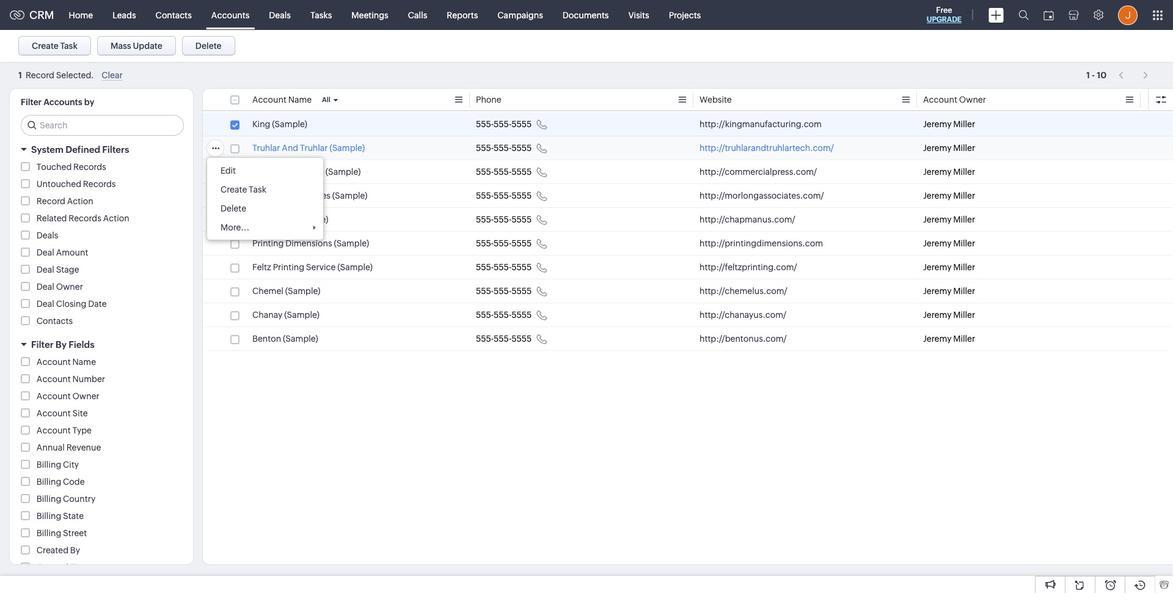 Task type: locate. For each thing, give the bounding box(es) containing it.
10 555-555-5555 from the top
[[476, 334, 532, 344]]

2 555-555-5555 from the top
[[476, 143, 532, 153]]

jeremy miller for http://kingmanufacturing.com
[[924, 119, 976, 129]]

2 5555 from the top
[[512, 143, 532, 153]]

deals
[[269, 10, 291, 20], [37, 230, 58, 240]]

created for created by
[[37, 545, 68, 555]]

billing up created by
[[37, 528, 61, 538]]

http://printingdimensions.com link
[[700, 237, 824, 249]]

jeremy for http://truhlarandtruhlartech.com/
[[924, 143, 952, 153]]

6 jeremy miller from the top
[[924, 238, 976, 248]]

0 vertical spatial create task
[[32, 41, 78, 51]]

free
[[937, 6, 953, 15]]

4 jeremy from the top
[[924, 191, 952, 201]]

2 jeremy from the top
[[924, 143, 952, 153]]

billing country
[[37, 494, 96, 504]]

0 horizontal spatial by
[[56, 339, 67, 350]]

task up the "selected."
[[60, 41, 78, 51]]

1 vertical spatial by
[[70, 545, 80, 555]]

delete up more...
[[221, 204, 246, 213]]

5 jeremy from the top
[[924, 215, 952, 224]]

http://feltzprinting.com/ link
[[700, 261, 798, 273]]

jeremy for http://chanayus.com/
[[924, 310, 952, 320]]

filter left fields
[[31, 339, 54, 350]]

1 created from the top
[[37, 545, 68, 555]]

chemel
[[253, 286, 284, 296]]

jeremy miller for http://bentonus.com/
[[924, 334, 976, 344]]

0 vertical spatial printing
[[253, 238, 284, 248]]

1 horizontal spatial action
[[103, 213, 129, 223]]

0 vertical spatial deals
[[269, 10, 291, 20]]

create down edit
[[221, 185, 247, 194]]

by for filter
[[56, 339, 67, 350]]

1 vertical spatial delete
[[221, 204, 246, 213]]

account name
[[253, 95, 312, 105], [37, 357, 96, 367]]

create up record
[[32, 41, 59, 51]]

printing up chemel (sample) link
[[273, 262, 304, 272]]

2 truhlar from the left
[[300, 143, 328, 153]]

account name up king (sample)
[[253, 95, 312, 105]]

4 jeremy miller from the top
[[924, 191, 976, 201]]

9 555-555-5555 from the top
[[476, 310, 532, 320]]

filter
[[21, 97, 42, 107], [31, 339, 54, 350]]

by down the street
[[70, 545, 80, 555]]

by for created
[[70, 545, 80, 555]]

billing down billing city
[[37, 477, 61, 487]]

2 miller from the top
[[954, 143, 976, 153]]

by inside dropdown button
[[56, 339, 67, 350]]

deal for deal stage
[[37, 265, 54, 275]]

action down "untouched records"
[[103, 213, 129, 223]]

1 - from the top
[[1093, 70, 1096, 80]]

account
[[253, 95, 287, 105], [924, 95, 958, 105], [37, 357, 71, 367], [37, 374, 71, 384], [37, 391, 71, 401], [37, 408, 71, 418], [37, 426, 71, 435]]

1 vertical spatial account owner
[[37, 391, 100, 401]]

mass update
[[111, 41, 162, 51]]

1 horizontal spatial task
[[249, 185, 267, 194]]

2 created from the top
[[37, 562, 68, 572]]

deals left tasks link
[[269, 10, 291, 20]]

8 555-555-5555 from the top
[[476, 286, 532, 296]]

10 5555 from the top
[[512, 334, 532, 344]]

action up related records action
[[67, 196, 93, 206]]

account name up account number
[[37, 357, 96, 367]]

filter by fields
[[31, 339, 95, 350]]

jeremy for http://morlongassociates.com/
[[924, 191, 952, 201]]

printing dimensions (sample)
[[253, 238, 369, 248]]

edit link
[[207, 161, 323, 180]]

create task up 1 record selected.
[[32, 41, 78, 51]]

10 miller from the top
[[954, 334, 976, 344]]

0 vertical spatial created
[[37, 545, 68, 555]]

1 vertical spatial create
[[221, 185, 247, 194]]

contacts up update
[[156, 10, 192, 20]]

name for account number
[[72, 357, 96, 367]]

1 555-555-5555 from the top
[[476, 119, 532, 129]]

1 horizontal spatial account owner
[[924, 95, 987, 105]]

phone
[[476, 95, 502, 105]]

filter down record
[[21, 97, 42, 107]]

jeremy miller for http://chapmanus.com/
[[924, 215, 976, 224]]

billing code
[[37, 477, 85, 487]]

6 555-555-5555 from the top
[[476, 238, 532, 248]]

records for related
[[69, 213, 101, 223]]

task down edit "link"
[[249, 185, 267, 194]]

miller for http://chemelus.com/
[[954, 286, 976, 296]]

0 horizontal spatial action
[[67, 196, 93, 206]]

system defined filters button
[[10, 139, 193, 160]]

records down the touched records
[[83, 179, 116, 189]]

filter accounts by
[[21, 97, 94, 107]]

delete down accounts link
[[196, 41, 222, 51]]

10 jeremy miller from the top
[[924, 334, 976, 344]]

1 miller from the top
[[954, 119, 976, 129]]

commercial
[[253, 167, 301, 177]]

deals link
[[259, 0, 301, 30]]

records
[[73, 162, 106, 172], [83, 179, 116, 189], [69, 213, 101, 223]]

0 vertical spatial contacts
[[156, 10, 192, 20]]

0 vertical spatial name
[[288, 95, 312, 105]]

(sample) down chemel (sample)
[[284, 310, 320, 320]]

1 horizontal spatial deals
[[269, 10, 291, 20]]

jeremy for http://printingdimensions.com
[[924, 238, 952, 248]]

1 vertical spatial owner
[[56, 282, 83, 292]]

5 billing from the top
[[37, 528, 61, 538]]

miller for http://commercialpress.com/
[[954, 167, 976, 177]]

5555 for http://kingmanufacturing.com
[[512, 119, 532, 129]]

http://bentonus.com/
[[700, 334, 787, 344]]

printing down chapman
[[253, 238, 284, 248]]

chanay (sample) link
[[253, 309, 320, 321]]

1 vertical spatial created
[[37, 562, 68, 572]]

truhlar up edit "link"
[[253, 143, 280, 153]]

0 vertical spatial task
[[60, 41, 78, 51]]

1 vertical spatial task
[[249, 185, 267, 194]]

5555 for http://feltzprinting.com/
[[512, 262, 532, 272]]

records for untouched
[[83, 179, 116, 189]]

1 vertical spatial name
[[72, 357, 96, 367]]

8 5555 from the top
[[512, 286, 532, 296]]

touched
[[37, 162, 72, 172]]

555-555-5555 for morlong associates (sample)
[[476, 191, 532, 201]]

system
[[31, 144, 64, 155]]

5555
[[512, 119, 532, 129], [512, 143, 532, 153], [512, 167, 532, 177], [512, 191, 532, 201], [512, 215, 532, 224], [512, 238, 532, 248], [512, 262, 532, 272], [512, 286, 532, 296], [512, 310, 532, 320], [512, 334, 532, 344]]

miller for http://feltzprinting.com/
[[954, 262, 976, 272]]

create
[[32, 41, 59, 51], [221, 185, 247, 194]]

0 vertical spatial records
[[73, 162, 106, 172]]

miller for http://bentonus.com/
[[954, 334, 976, 344]]

calls link
[[398, 0, 437, 30]]

billing up billing street
[[37, 511, 61, 521]]

4 miller from the top
[[954, 191, 976, 201]]

7 555-555-5555 from the top
[[476, 262, 532, 272]]

deal up deal stage
[[37, 248, 54, 257]]

3 5555 from the top
[[512, 167, 532, 177]]

0 horizontal spatial account name
[[37, 357, 96, 367]]

1 - 10
[[1087, 70, 1107, 80], [1087, 71, 1107, 80]]

555-555-5555 for benton (sample)
[[476, 334, 532, 344]]

account name for account number
[[37, 357, 96, 367]]

1 billing from the top
[[37, 460, 61, 470]]

jeremy for http://feltzprinting.com/
[[924, 262, 952, 272]]

0 vertical spatial create
[[32, 41, 59, 51]]

deal stage
[[37, 265, 79, 275]]

billing down annual
[[37, 460, 61, 470]]

contacts down "closing"
[[37, 316, 73, 326]]

records down 'defined'
[[73, 162, 106, 172]]

http://truhlarandtruhlartech.com/
[[700, 143, 834, 153]]

3 billing from the top
[[37, 494, 61, 504]]

contacts link
[[146, 0, 202, 30]]

2 jeremy miller from the top
[[924, 143, 976, 153]]

0 horizontal spatial create
[[32, 41, 59, 51]]

http://morlongassociates.com/
[[700, 191, 825, 201]]

created down created by
[[37, 562, 68, 572]]

name left all
[[288, 95, 312, 105]]

7 5555 from the top
[[512, 262, 532, 272]]

printing inside 'feltz printing service (sample)' link
[[273, 262, 304, 272]]

1 horizontal spatial contacts
[[156, 10, 192, 20]]

5555 for http://chanayus.com/
[[512, 310, 532, 320]]

1 vertical spatial create task
[[221, 185, 267, 194]]

created down billing street
[[37, 545, 68, 555]]

4 deal from the top
[[37, 299, 54, 309]]

6 jeremy from the top
[[924, 238, 952, 248]]

create task down edit
[[221, 185, 267, 194]]

2 - from the top
[[1093, 71, 1096, 80]]

6 miller from the top
[[954, 238, 976, 248]]

1 jeremy miller from the top
[[924, 119, 976, 129]]

reports
[[447, 10, 478, 20]]

9 jeremy miller from the top
[[924, 310, 976, 320]]

5 miller from the top
[[954, 215, 976, 224]]

2 1 - 10 from the top
[[1087, 71, 1107, 80]]

campaigns
[[498, 10, 543, 20]]

http://chapmanus.com/
[[700, 215, 796, 224]]

billing up billing state
[[37, 494, 61, 504]]

(sample)
[[272, 119, 308, 129], [330, 143, 365, 153], [326, 167, 361, 177], [332, 191, 368, 201], [293, 215, 329, 224], [334, 238, 369, 248], [338, 262, 373, 272], [285, 286, 321, 296], [284, 310, 320, 320], [283, 334, 318, 344]]

3 555-555-5555 from the top
[[476, 167, 532, 177]]

8 jeremy miller from the top
[[924, 286, 976, 296]]

7 miller from the top
[[954, 262, 976, 272]]

0 vertical spatial by
[[56, 339, 67, 350]]

jeremy for http://commercialpress.com/
[[924, 167, 952, 177]]

jeremy for http://chapmanus.com/
[[924, 215, 952, 224]]

2 billing from the top
[[37, 477, 61, 487]]

1 horizontal spatial name
[[288, 95, 312, 105]]

1 vertical spatial deals
[[37, 230, 58, 240]]

3 deal from the top
[[37, 282, 54, 292]]

555-555-5555 for chapman (sample)
[[476, 215, 532, 224]]

http://commercialpress.com/ link
[[700, 166, 818, 178]]

4 555-555-5555 from the top
[[476, 191, 532, 201]]

name down fields
[[72, 357, 96, 367]]

8 miller from the top
[[954, 286, 976, 296]]

jeremy miller for http://chanayus.com/
[[924, 310, 976, 320]]

4 5555 from the top
[[512, 191, 532, 201]]

3 jeremy miller from the top
[[924, 167, 976, 177]]

deal down deal stage
[[37, 282, 54, 292]]

9 miller from the top
[[954, 310, 976, 320]]

deal for deal owner
[[37, 282, 54, 292]]

0 horizontal spatial accounts
[[44, 97, 82, 107]]

created by
[[37, 545, 80, 555]]

(sample) up printing dimensions (sample)
[[293, 215, 329, 224]]

leads link
[[103, 0, 146, 30]]

3 miller from the top
[[954, 167, 976, 177]]

1 5555 from the top
[[512, 119, 532, 129]]

created for created time
[[37, 562, 68, 572]]

record action
[[37, 196, 93, 206]]

account owner
[[924, 95, 987, 105], [37, 391, 100, 401]]

deal left stage
[[37, 265, 54, 275]]

0 horizontal spatial task
[[60, 41, 78, 51]]

1 deal from the top
[[37, 248, 54, 257]]

2 deal from the top
[[37, 265, 54, 275]]

crm link
[[10, 9, 54, 21]]

created
[[37, 545, 68, 555], [37, 562, 68, 572]]

8 jeremy from the top
[[924, 286, 952, 296]]

free upgrade
[[927, 6, 962, 24]]

555-555-5555
[[476, 119, 532, 129], [476, 143, 532, 153], [476, 167, 532, 177], [476, 191, 532, 201], [476, 215, 532, 224], [476, 238, 532, 248], [476, 262, 532, 272], [476, 286, 532, 296], [476, 310, 532, 320], [476, 334, 532, 344]]

9 jeremy from the top
[[924, 310, 952, 320]]

0 vertical spatial filter
[[21, 97, 42, 107]]

0 vertical spatial owner
[[960, 95, 987, 105]]

jeremy miller for http://chemelus.com/
[[924, 286, 976, 296]]

1 vertical spatial filter
[[31, 339, 54, 350]]

0 horizontal spatial create task
[[32, 41, 78, 51]]

- for 1st navigation from the bottom of the page
[[1093, 71, 1096, 80]]

3 jeremy from the top
[[924, 167, 952, 177]]

1 jeremy from the top
[[924, 119, 952, 129]]

1 1 - 10 from the top
[[1087, 70, 1107, 80]]

1 horizontal spatial account name
[[253, 95, 312, 105]]

amount
[[56, 248, 88, 257]]

0 vertical spatial account owner
[[924, 95, 987, 105]]

555-555-5555 for printing dimensions (sample)
[[476, 238, 532, 248]]

row group
[[203, 112, 1174, 351]]

create task
[[32, 41, 78, 51], [221, 185, 267, 194]]

by left fields
[[56, 339, 67, 350]]

1 vertical spatial account name
[[37, 357, 96, 367]]

jeremy miller
[[924, 119, 976, 129], [924, 143, 976, 153], [924, 167, 976, 177], [924, 191, 976, 201], [924, 215, 976, 224], [924, 238, 976, 248], [924, 262, 976, 272], [924, 286, 976, 296], [924, 310, 976, 320], [924, 334, 976, 344]]

0 vertical spatial delete
[[196, 41, 222, 51]]

1 horizontal spatial truhlar
[[300, 143, 328, 153]]

6 5555 from the top
[[512, 238, 532, 248]]

1 horizontal spatial accounts
[[211, 10, 250, 20]]

records down record action
[[69, 213, 101, 223]]

chemel (sample) link
[[253, 285, 321, 297]]

accounts left by
[[44, 97, 82, 107]]

accounts up delete button
[[211, 10, 250, 20]]

http://bentonus.com/ link
[[700, 333, 787, 345]]

555-555-5555 for feltz printing service (sample)
[[476, 262, 532, 272]]

deals down the related
[[37, 230, 58, 240]]

time
[[70, 562, 90, 572]]

account name for all
[[253, 95, 312, 105]]

chapman (sample)
[[253, 215, 329, 224]]

(sample) up 'and'
[[272, 119, 308, 129]]

1 vertical spatial accounts
[[44, 97, 82, 107]]

deal down 'deal owner'
[[37, 299, 54, 309]]

10 jeremy from the top
[[924, 334, 952, 344]]

billing for billing country
[[37, 494, 61, 504]]

deal for deal amount
[[37, 248, 54, 257]]

7 jeremy from the top
[[924, 262, 952, 272]]

deal
[[37, 248, 54, 257], [37, 265, 54, 275], [37, 282, 54, 292], [37, 299, 54, 309]]

street
[[63, 528, 87, 538]]

related records action
[[37, 213, 129, 223]]

5 555-555-5555 from the top
[[476, 215, 532, 224]]

- for 2nd navigation from the bottom
[[1093, 70, 1096, 80]]

accounts
[[211, 10, 250, 20], [44, 97, 82, 107]]

miller for http://chanayus.com/
[[954, 310, 976, 320]]

1 vertical spatial printing
[[273, 262, 304, 272]]

1 navigation from the top
[[1113, 66, 1156, 84]]

1 10 from the top
[[1098, 70, 1107, 80]]

1 horizontal spatial by
[[70, 545, 80, 555]]

2 vertical spatial records
[[69, 213, 101, 223]]

filter inside dropdown button
[[31, 339, 54, 350]]

jeremy miller for http://truhlarandtruhlartech.com/
[[924, 143, 976, 153]]

navigation
[[1113, 66, 1156, 84], [1113, 67, 1156, 84]]

9 5555 from the top
[[512, 310, 532, 320]]

account site
[[37, 408, 88, 418]]

1
[[1087, 70, 1091, 80], [18, 70, 22, 80], [1087, 71, 1091, 80]]

billing for billing city
[[37, 460, 61, 470]]

fields
[[69, 339, 95, 350]]

(sample) right 'press'
[[326, 167, 361, 177]]

0 horizontal spatial truhlar
[[253, 143, 280, 153]]

http://commercialpress.com/
[[700, 167, 818, 177]]

0 vertical spatial account name
[[253, 95, 312, 105]]

truhlar up 'press'
[[300, 143, 328, 153]]

(sample) right associates
[[332, 191, 368, 201]]

0 horizontal spatial contacts
[[37, 316, 73, 326]]

5 5555 from the top
[[512, 215, 532, 224]]

0 horizontal spatial name
[[72, 357, 96, 367]]

create task button
[[18, 36, 91, 56]]

7 jeremy miller from the top
[[924, 262, 976, 272]]

country
[[63, 494, 96, 504]]

4 billing from the top
[[37, 511, 61, 521]]

account type
[[37, 426, 92, 435]]

billing
[[37, 460, 61, 470], [37, 477, 61, 487], [37, 494, 61, 504], [37, 511, 61, 521], [37, 528, 61, 538]]

5555 for http://chapmanus.com/
[[512, 215, 532, 224]]

5 jeremy miller from the top
[[924, 215, 976, 224]]

account number
[[37, 374, 105, 384]]

1 vertical spatial records
[[83, 179, 116, 189]]

-
[[1093, 70, 1096, 80], [1093, 71, 1096, 80]]

http://printingdimensions.com
[[700, 238, 824, 248]]

meetings
[[352, 10, 389, 20]]

records for touched
[[73, 162, 106, 172]]

miller for http://chapmanus.com/
[[954, 215, 976, 224]]



Task type: describe. For each thing, give the bounding box(es) containing it.
chemel (sample)
[[253, 286, 321, 296]]

visits
[[629, 10, 650, 20]]

555-555-5555 for king (sample)
[[476, 119, 532, 129]]

benton
[[253, 334, 281, 344]]

jeremy miller for http://morlongassociates.com/
[[924, 191, 976, 201]]

http://kingmanufacturing.com link
[[700, 118, 822, 130]]

printing inside printing dimensions (sample) link
[[253, 238, 284, 248]]

1 record selected.
[[18, 70, 94, 80]]

1 truhlar from the left
[[253, 143, 280, 153]]

crm
[[29, 9, 54, 21]]

documents link
[[553, 0, 619, 30]]

annual revenue
[[37, 443, 101, 452]]

5555 for http://printingdimensions.com
[[512, 238, 532, 248]]

benton (sample)
[[253, 334, 318, 344]]

2 10 from the top
[[1098, 71, 1107, 80]]

(sample) up service
[[334, 238, 369, 248]]

created time
[[37, 562, 90, 572]]

campaigns link
[[488, 0, 553, 30]]

press
[[303, 167, 324, 177]]

1 horizontal spatial create
[[221, 185, 247, 194]]

Search text field
[[21, 116, 183, 135]]

miller for http://truhlarandtruhlartech.com/
[[954, 143, 976, 153]]

billing city
[[37, 460, 79, 470]]

visits link
[[619, 0, 659, 30]]

jeremy for http://bentonus.com/
[[924, 334, 952, 344]]

0 vertical spatial action
[[67, 196, 93, 206]]

http://chanayus.com/
[[700, 310, 787, 320]]

record
[[37, 196, 65, 206]]

city
[[63, 460, 79, 470]]

1 horizontal spatial create task
[[221, 185, 267, 194]]

home
[[69, 10, 93, 20]]

(sample) inside 'link'
[[272, 119, 308, 129]]

miller for http://printingdimensions.com
[[954, 238, 976, 248]]

jeremy for http://chemelus.com/
[[924, 286, 952, 296]]

billing for billing street
[[37, 528, 61, 538]]

jeremy for http://kingmanufacturing.com
[[924, 119, 952, 129]]

morlong
[[253, 191, 286, 201]]

555-555-5555 for chanay (sample)
[[476, 310, 532, 320]]

http://feltzprinting.com/
[[700, 262, 798, 272]]

projects link
[[659, 0, 711, 30]]

0 vertical spatial accounts
[[211, 10, 250, 20]]

http://chemelus.com/
[[700, 286, 788, 296]]

row group containing king (sample)
[[203, 112, 1174, 351]]

2 vertical spatial owner
[[72, 391, 100, 401]]

billing street
[[37, 528, 87, 538]]

website
[[700, 95, 732, 105]]

(sample) down 'feltz printing service (sample)' link
[[285, 286, 321, 296]]

miller for http://kingmanufacturing.com
[[954, 119, 976, 129]]

benton (sample) link
[[253, 333, 318, 345]]

jeremy miller for http://printingdimensions.com
[[924, 238, 976, 248]]

555-555-5555 for commercial press (sample)
[[476, 167, 532, 177]]

5555 for http://bentonus.com/
[[512, 334, 532, 344]]

feltz printing service (sample)
[[253, 262, 373, 272]]

mass
[[111, 41, 131, 51]]

deal owner
[[37, 282, 83, 292]]

deal closing date
[[37, 299, 107, 309]]

king (sample) link
[[253, 118, 308, 130]]

defined
[[66, 144, 100, 155]]

related
[[37, 213, 67, 223]]

5555 for http://commercialpress.com/
[[512, 167, 532, 177]]

1 vertical spatial contacts
[[37, 316, 73, 326]]

associates
[[288, 191, 331, 201]]

(sample) right service
[[338, 262, 373, 272]]

1 vertical spatial action
[[103, 213, 129, 223]]

home link
[[59, 0, 103, 30]]

morlong associates (sample) link
[[253, 190, 368, 202]]

0 horizontal spatial account owner
[[37, 391, 100, 401]]

service
[[306, 262, 336, 272]]

dimensions
[[286, 238, 332, 248]]

billing for billing code
[[37, 477, 61, 487]]

http://chapmanus.com/ link
[[700, 213, 796, 226]]

mass update button
[[97, 36, 176, 56]]

edit
[[221, 166, 236, 175]]

5555 for http://truhlarandtruhlartech.com/
[[512, 143, 532, 153]]

filter for filter by fields
[[31, 339, 54, 350]]

all
[[322, 96, 331, 103]]

commercial press (sample)
[[253, 167, 361, 177]]

deal amount
[[37, 248, 88, 257]]

5555 for http://morlongassociates.com/
[[512, 191, 532, 201]]

billing state
[[37, 511, 84, 521]]

state
[[63, 511, 84, 521]]

deal for deal closing date
[[37, 299, 54, 309]]

http://chemelus.com/ link
[[700, 285, 788, 297]]

clear
[[102, 70, 123, 80]]

0 horizontal spatial deals
[[37, 230, 58, 240]]

king
[[253, 119, 271, 129]]

closing
[[56, 299, 86, 309]]

filters
[[102, 144, 129, 155]]

555-555-5555 for chemel (sample)
[[476, 286, 532, 296]]

selected.
[[56, 70, 94, 80]]

documents
[[563, 10, 609, 20]]

chanay
[[253, 310, 283, 320]]

(sample) up "commercial press (sample)" at the left top of page
[[330, 143, 365, 153]]

revenue
[[66, 443, 101, 452]]

untouched
[[37, 179, 81, 189]]

code
[[63, 477, 85, 487]]

filter for filter accounts by
[[21, 97, 42, 107]]

create task inside button
[[32, 41, 78, 51]]

http://morlongassociates.com/ link
[[700, 190, 825, 202]]

annual
[[37, 443, 65, 452]]

task inside button
[[60, 41, 78, 51]]

555-555-5555 for truhlar and truhlar (sample)
[[476, 143, 532, 153]]

feltz
[[253, 262, 271, 272]]

calls
[[408, 10, 428, 20]]

truhlar and truhlar (sample) link
[[253, 142, 365, 154]]

tasks
[[311, 10, 332, 20]]

1 - 10 for 1st navigation from the bottom of the page
[[1087, 71, 1107, 80]]

filter by fields button
[[10, 334, 193, 355]]

touched records
[[37, 162, 106, 172]]

chapman (sample) link
[[253, 213, 329, 226]]

5555 for http://chemelus.com/
[[512, 286, 532, 296]]

delete button
[[182, 36, 235, 56]]

miller for http://morlongassociates.com/
[[954, 191, 976, 201]]

record
[[26, 70, 54, 80]]

king (sample)
[[253, 119, 308, 129]]

2 navigation from the top
[[1113, 67, 1156, 84]]

jeremy miller for http://feltzprinting.com/
[[924, 262, 976, 272]]

reports link
[[437, 0, 488, 30]]

type
[[72, 426, 92, 435]]

create inside button
[[32, 41, 59, 51]]

number
[[72, 374, 105, 384]]

chanay (sample)
[[253, 310, 320, 320]]

billing for billing state
[[37, 511, 61, 521]]

printing dimensions (sample) link
[[253, 237, 369, 249]]

accounts link
[[202, 0, 259, 30]]

1 - 10 for 2nd navigation from the bottom
[[1087, 70, 1107, 80]]

morlong associates (sample)
[[253, 191, 368, 201]]

delete inside button
[[196, 41, 222, 51]]

jeremy miller for http://commercialpress.com/
[[924, 167, 976, 177]]

name for all
[[288, 95, 312, 105]]

(sample) down the chanay (sample) link on the bottom
[[283, 334, 318, 344]]

tasks link
[[301, 0, 342, 30]]



Task type: vqa. For each thing, say whether or not it's contained in the screenshot.
Recycle Bin
no



